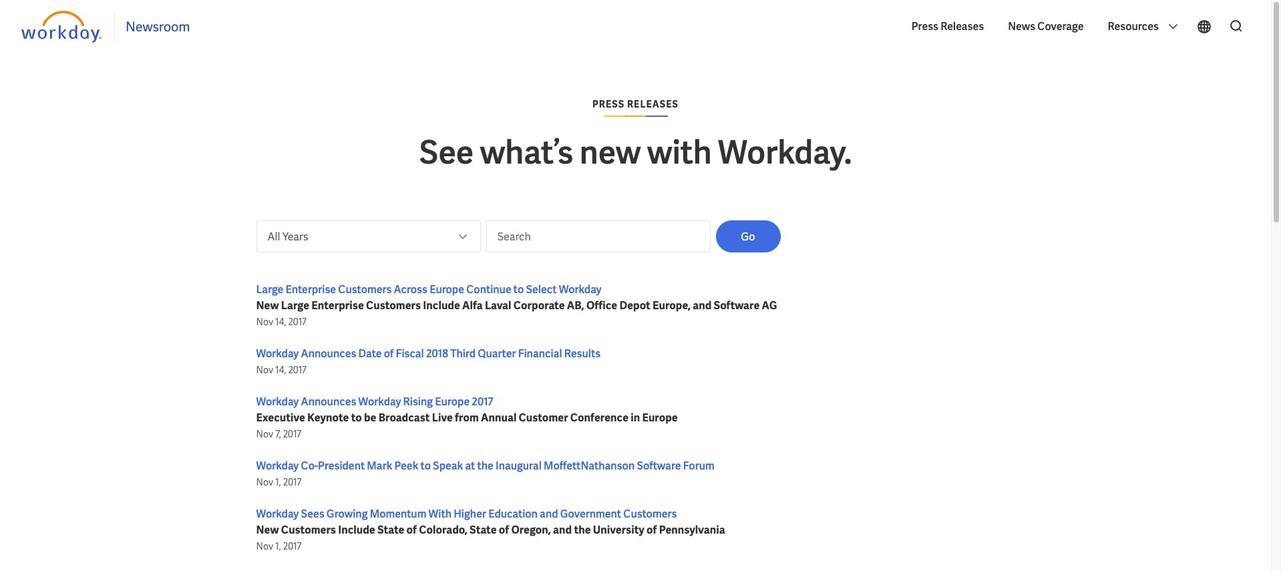 Task type: vqa. For each thing, say whether or not it's contained in the screenshot.
Workday Announces Workday Rising Europe 2017 Executive Keynote to be Broadcast Live from Annual Customer Conference in Europe Nov 7, 2017
yes



Task type: locate. For each thing, give the bounding box(es) containing it.
include down large enterprise customers across europe continue to select workday link at the left of the page
[[423, 299, 460, 313]]

press releases
[[593, 98, 679, 110]]

nov inside workday co-president mark peek to speak at the inaugural moffettnathanson software forum nov 1, 2017
[[256, 476, 273, 489]]

sees
[[301, 507, 325, 521]]

2 announces from the top
[[301, 395, 356, 409]]

announces
[[301, 347, 356, 361], [301, 395, 356, 409]]

quarter
[[478, 347, 516, 361]]

workday sees growing momentum with higher education and government customers link
[[256, 507, 677, 521]]

0 horizontal spatial include
[[338, 523, 375, 537]]

announces inside workday announces workday rising europe 2017 executive keynote to be broadcast live from annual customer conference in europe nov 7, 2017
[[301, 395, 356, 409]]

1 horizontal spatial software
[[714, 299, 760, 313]]

the right at
[[477, 459, 494, 473]]

education
[[489, 507, 538, 521]]

announces up keynote
[[301, 395, 356, 409]]

europe up alfa
[[430, 283, 464, 297]]

news coverage
[[1009, 19, 1084, 33]]

financial
[[518, 347, 562, 361]]

1 vertical spatial include
[[338, 523, 375, 537]]

annual
[[481, 411, 517, 425]]

third
[[451, 347, 476, 361]]

announces inside workday announces date of fiscal 2018 third quarter financial results nov 14, 2017
[[301, 347, 356, 361]]

the inside workday co-president mark peek to speak at the inaugural moffettnathanson software forum nov 1, 2017
[[477, 459, 494, 473]]

new inside workday sees growing momentum with higher education and government customers new customers include state of colorado, state of oregon, and the university of pennsylvania nov 1, 2017
[[256, 523, 279, 537]]

forum
[[683, 459, 715, 473]]

of inside workday announces date of fiscal 2018 third quarter financial results nov 14, 2017
[[384, 347, 394, 361]]

software inside workday co-president mark peek to speak at the inaugural moffettnathanson software forum nov 1, 2017
[[637, 459, 681, 473]]

resources link
[[1102, 9, 1186, 44]]

0 vertical spatial europe
[[430, 283, 464, 297]]

software left ag
[[714, 299, 760, 313]]

0 vertical spatial 1,
[[275, 476, 281, 489]]

to inside large enterprise customers across europe continue to select workday new large enterprise customers include alfa laval corporate ab, office depot europe, and software ag nov 14, 2017
[[514, 283, 524, 297]]

1 announces from the top
[[301, 347, 356, 361]]

1 new from the top
[[256, 299, 279, 313]]

5 nov from the top
[[256, 541, 273, 553]]

workday inside large enterprise customers across europe continue to select workday new large enterprise customers include alfa laval corporate ab, office depot europe, and software ag nov 14, 2017
[[559, 283, 602, 297]]

include down the growing
[[338, 523, 375, 537]]

state down momentum
[[378, 523, 405, 537]]

to right 'peek'
[[421, 459, 431, 473]]

new
[[256, 299, 279, 313], [256, 523, 279, 537]]

from
[[455, 411, 479, 425]]

rising
[[403, 395, 433, 409]]

fiscal
[[396, 347, 424, 361]]

1,
[[275, 476, 281, 489], [275, 541, 281, 553]]

3 nov from the top
[[256, 428, 273, 440]]

enterprise
[[286, 283, 336, 297], [312, 299, 364, 313]]

see
[[419, 132, 474, 173]]

workday inside workday sees growing momentum with higher education and government customers new customers include state of colorado, state of oregon, and the university of pennsylvania nov 1, 2017
[[256, 507, 299, 521]]

to
[[514, 283, 524, 297], [351, 411, 362, 425], [421, 459, 431, 473]]

and right oregon,
[[553, 523, 572, 537]]

of
[[384, 347, 394, 361], [407, 523, 417, 537], [499, 523, 509, 537], [647, 523, 657, 537]]

workday inside workday co-president mark peek to speak at the inaugural moffettnathanson software forum nov 1, 2017
[[256, 459, 299, 473]]

of down momentum
[[407, 523, 417, 537]]

workday co-president mark peek to speak at the inaugural moffettnathanson software forum link
[[256, 459, 715, 473]]

0 horizontal spatial the
[[477, 459, 494, 473]]

1 vertical spatial 1,
[[275, 541, 281, 553]]

and right the europe,
[[693, 299, 712, 313]]

broadcast
[[379, 411, 430, 425]]

customers down across
[[366, 299, 421, 313]]

oregon,
[[512, 523, 551, 537]]

0 vertical spatial 14,
[[275, 316, 286, 328]]

workday announces date of fiscal 2018 third quarter financial results nov 14, 2017
[[256, 347, 601, 376]]

inaugural
[[496, 459, 542, 473]]

2 1, from the top
[[275, 541, 281, 553]]

europe for from
[[435, 395, 470, 409]]

0 vertical spatial software
[[714, 299, 760, 313]]

select
[[526, 283, 557, 297]]

2 vertical spatial and
[[553, 523, 572, 537]]

workday announces workday rising europe 2017 executive keynote to be broadcast live from annual customer conference in europe nov 7, 2017
[[256, 395, 678, 440]]

1 vertical spatial software
[[637, 459, 681, 473]]

large enterprise customers across europe continue to select workday new large enterprise customers include alfa laval corporate ab, office depot europe, and software ag nov 14, 2017
[[256, 283, 778, 328]]

0 vertical spatial announces
[[301, 347, 356, 361]]

the
[[477, 459, 494, 473], [574, 523, 591, 537]]

nov
[[256, 316, 273, 328], [256, 364, 273, 376], [256, 428, 273, 440], [256, 476, 273, 489], [256, 541, 273, 553]]

workday for workday
[[256, 395, 299, 409]]

0 vertical spatial the
[[477, 459, 494, 473]]

1 14, from the top
[[275, 316, 286, 328]]

mark
[[367, 459, 393, 473]]

14,
[[275, 316, 286, 328], [275, 364, 286, 376]]

1 vertical spatial large
[[281, 299, 309, 313]]

see what's new with workday.
[[419, 132, 852, 173]]

state down higher
[[470, 523, 497, 537]]

0 vertical spatial enterprise
[[286, 283, 336, 297]]

corporate
[[514, 299, 565, 313]]

Search text field
[[486, 221, 711, 253]]

co-
[[301, 459, 318, 473]]

0 vertical spatial include
[[423, 299, 460, 313]]

1 vertical spatial new
[[256, 523, 279, 537]]

peek
[[395, 459, 419, 473]]

customers
[[338, 283, 392, 297], [366, 299, 421, 313], [624, 507, 677, 521], [281, 523, 336, 537]]

1 1, from the top
[[275, 476, 281, 489]]

0 horizontal spatial to
[[351, 411, 362, 425]]

None search field
[[1221, 13, 1250, 41]]

include inside large enterprise customers across europe continue to select workday new large enterprise customers include alfa laval corporate ab, office depot europe, and software ag nov 14, 2017
[[423, 299, 460, 313]]

software left forum on the right bottom
[[637, 459, 681, 473]]

globe icon image
[[1197, 19, 1213, 35]]

press
[[912, 19, 939, 33]]

of right the 'university'
[[647, 523, 657, 537]]

the down the government
[[574, 523, 591, 537]]

of right date
[[384, 347, 394, 361]]

releases
[[627, 98, 679, 110]]

europe up the "live"
[[435, 395, 470, 409]]

1 nov from the top
[[256, 316, 273, 328]]

be
[[364, 411, 377, 425]]

4 nov from the top
[[256, 476, 273, 489]]

with
[[429, 507, 452, 521]]

2 vertical spatial to
[[421, 459, 431, 473]]

0 vertical spatial new
[[256, 299, 279, 313]]

announces left date
[[301, 347, 356, 361]]

1 vertical spatial europe
[[435, 395, 470, 409]]

0 horizontal spatial software
[[637, 459, 681, 473]]

in
[[631, 411, 640, 425]]

europe inside large enterprise customers across europe continue to select workday new large enterprise customers include alfa laval corporate ab, office depot europe, and software ag nov 14, 2017
[[430, 283, 464, 297]]

1 horizontal spatial state
[[470, 523, 497, 537]]

1 horizontal spatial the
[[574, 523, 591, 537]]

0 vertical spatial large
[[256, 283, 284, 297]]

higher
[[454, 507, 486, 521]]

nov inside workday announces date of fiscal 2018 third quarter financial results nov 14, 2017
[[256, 364, 273, 376]]

1 vertical spatial the
[[574, 523, 591, 537]]

1 vertical spatial 14,
[[275, 364, 286, 376]]

alfa
[[462, 299, 483, 313]]

2 14, from the top
[[275, 364, 286, 376]]

workday announces date of fiscal 2018 third quarter financial results link
[[256, 347, 601, 361]]

what's
[[480, 132, 574, 173]]

to left be
[[351, 411, 362, 425]]

the inside workday sees growing momentum with higher education and government customers new customers include state of colorado, state of oregon, and the university of pennsylvania nov 1, 2017
[[574, 523, 591, 537]]

2 new from the top
[[256, 523, 279, 537]]

0 vertical spatial to
[[514, 283, 524, 297]]

europe right in
[[642, 411, 678, 425]]

to left select
[[514, 283, 524, 297]]

1 vertical spatial announces
[[301, 395, 356, 409]]

news
[[1009, 19, 1036, 33]]

announces for workday
[[301, 395, 356, 409]]

momentum
[[370, 507, 427, 521]]

newsroom link
[[126, 18, 190, 35]]

2017
[[288, 316, 307, 328], [288, 364, 307, 376], [472, 395, 494, 409], [283, 428, 302, 440], [283, 476, 302, 489], [283, 541, 302, 553]]

2017 inside large enterprise customers across europe continue to select workday new large enterprise customers include alfa laval corporate ab, office depot europe, and software ag nov 14, 2017
[[288, 316, 307, 328]]

2 nov from the top
[[256, 364, 273, 376]]

go button
[[716, 221, 781, 253]]

software
[[714, 299, 760, 313], [637, 459, 681, 473]]

2018
[[426, 347, 449, 361]]

state
[[378, 523, 405, 537], [470, 523, 497, 537]]

include inside workday sees growing momentum with higher education and government customers new customers include state of colorado, state of oregon, and the university of pennsylvania nov 1, 2017
[[338, 523, 375, 537]]

europe
[[430, 283, 464, 297], [435, 395, 470, 409], [642, 411, 678, 425]]

2 horizontal spatial to
[[514, 283, 524, 297]]

press
[[593, 98, 625, 110]]

1 horizontal spatial to
[[421, 459, 431, 473]]

results
[[565, 347, 601, 361]]

laval
[[485, 299, 512, 313]]

nov inside workday announces workday rising europe 2017 executive keynote to be broadcast live from annual customer conference in europe nov 7, 2017
[[256, 428, 273, 440]]

2017 inside workday sees growing momentum with higher education and government customers new customers include state of colorado, state of oregon, and the university of pennsylvania nov 1, 2017
[[283, 541, 302, 553]]

and inside large enterprise customers across europe continue to select workday new large enterprise customers include alfa laval corporate ab, office depot europe, and software ag nov 14, 2017
[[693, 299, 712, 313]]

resources
[[1108, 19, 1161, 33]]

workday
[[559, 283, 602, 297], [256, 347, 299, 361], [256, 395, 299, 409], [359, 395, 401, 409], [256, 459, 299, 473], [256, 507, 299, 521]]

software inside large enterprise customers across europe continue to select workday new large enterprise customers include alfa laval corporate ab, office depot europe, and software ag nov 14, 2017
[[714, 299, 760, 313]]

1 vertical spatial to
[[351, 411, 362, 425]]

0 vertical spatial and
[[693, 299, 712, 313]]

0 horizontal spatial state
[[378, 523, 405, 537]]

workday inside workday announces date of fiscal 2018 third quarter financial results nov 14, 2017
[[256, 347, 299, 361]]

and
[[693, 299, 712, 313], [540, 507, 558, 521], [553, 523, 572, 537]]

and up oregon,
[[540, 507, 558, 521]]

to inside workday announces workday rising europe 2017 executive keynote to be broadcast live from annual customer conference in europe nov 7, 2017
[[351, 411, 362, 425]]

europe,
[[653, 299, 691, 313]]

press releases
[[912, 19, 985, 33]]

1 horizontal spatial include
[[423, 299, 460, 313]]

large
[[256, 283, 284, 297], [281, 299, 309, 313]]

workday for president
[[256, 459, 299, 473]]



Task type: describe. For each thing, give the bounding box(es) containing it.
workday sees growing momentum with higher education and government customers new customers include state of colorado, state of oregon, and the university of pennsylvania nov 1, 2017
[[256, 507, 726, 553]]

to inside workday co-president mark peek to speak at the inaugural moffettnathanson software forum nov 1, 2017
[[421, 459, 431, 473]]

14, inside large enterprise customers across europe continue to select workday new large enterprise customers include alfa laval corporate ab, office depot europe, and software ag nov 14, 2017
[[275, 316, 286, 328]]

press releases link
[[905, 9, 991, 44]]

customers left across
[[338, 283, 392, 297]]

live
[[432, 411, 453, 425]]

moffettnathanson
[[544, 459, 635, 473]]

1 vertical spatial and
[[540, 507, 558, 521]]

releases
[[941, 19, 985, 33]]

2017 inside workday announces date of fiscal 2018 third quarter financial results nov 14, 2017
[[288, 364, 307, 376]]

ab,
[[567, 299, 585, 313]]

of down 'education'
[[499, 523, 509, 537]]

go
[[741, 230, 756, 244]]

university
[[593, 523, 645, 537]]

large enterprise customers across europe continue to select workday link
[[256, 283, 602, 297]]

executive
[[256, 411, 305, 425]]

news coverage link
[[1002, 9, 1091, 44]]

customers down sees
[[281, 523, 336, 537]]

speak
[[433, 459, 463, 473]]

depot
[[620, 299, 651, 313]]

2017 inside workday co-president mark peek to speak at the inaugural moffettnathanson software forum nov 1, 2017
[[283, 476, 302, 489]]

2 state from the left
[[470, 523, 497, 537]]

customers up the 'university'
[[624, 507, 677, 521]]

colorado,
[[419, 523, 468, 537]]

president
[[318, 459, 365, 473]]

workday for growing
[[256, 507, 299, 521]]

workday co-president mark peek to speak at the inaugural moffettnathanson software forum nov 1, 2017
[[256, 459, 715, 489]]

conference
[[571, 411, 629, 425]]

office
[[587, 299, 618, 313]]

government
[[561, 507, 622, 521]]

7,
[[275, 428, 281, 440]]

growing
[[327, 507, 368, 521]]

ag
[[762, 299, 778, 313]]

at
[[465, 459, 475, 473]]

2 vertical spatial europe
[[642, 411, 678, 425]]

coverage
[[1038, 19, 1084, 33]]

workday announces workday rising europe 2017 link
[[256, 395, 494, 409]]

date
[[359, 347, 382, 361]]

with
[[648, 132, 712, 173]]

continue
[[467, 283, 512, 297]]

keynote
[[307, 411, 349, 425]]

workday for date
[[256, 347, 299, 361]]

1, inside workday sees growing momentum with higher education and government customers new customers include state of colorado, state of oregon, and the university of pennsylvania nov 1, 2017
[[275, 541, 281, 553]]

newsroom
[[126, 18, 190, 35]]

1, inside workday co-president mark peek to speak at the inaugural moffettnathanson software forum nov 1, 2017
[[275, 476, 281, 489]]

europe for customers
[[430, 283, 464, 297]]

across
[[394, 283, 428, 297]]

go to the newsroom homepage image
[[21, 11, 104, 43]]

new inside large enterprise customers across europe continue to select workday new large enterprise customers include alfa laval corporate ab, office depot europe, and software ag nov 14, 2017
[[256, 299, 279, 313]]

pennsylvania
[[659, 523, 726, 537]]

workday.
[[718, 132, 852, 173]]

nov inside workday sees growing momentum with higher education and government customers new customers include state of colorado, state of oregon, and the university of pennsylvania nov 1, 2017
[[256, 541, 273, 553]]

new
[[580, 132, 641, 173]]

nov inside large enterprise customers across europe continue to select workday new large enterprise customers include alfa laval corporate ab, office depot europe, and software ag nov 14, 2017
[[256, 316, 273, 328]]

1 state from the left
[[378, 523, 405, 537]]

1 vertical spatial enterprise
[[312, 299, 364, 313]]

14, inside workday announces date of fiscal 2018 third quarter financial results nov 14, 2017
[[275, 364, 286, 376]]

announces for date
[[301, 347, 356, 361]]

customer
[[519, 411, 568, 425]]



